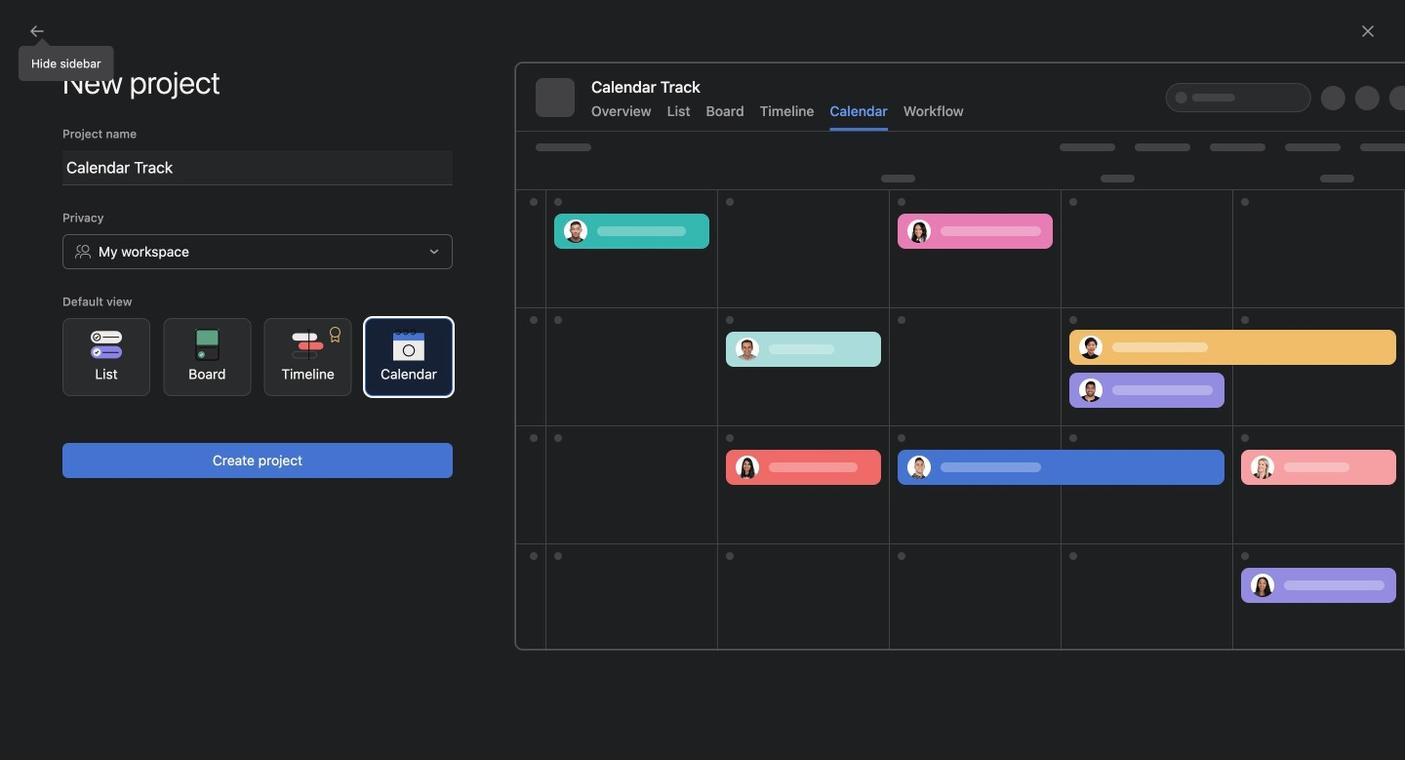 Task type: describe. For each thing, give the bounding box(es) containing it.
go back image
[[29, 23, 45, 39]]

line_and_symbols image
[[1121, 356, 1144, 379]]

add profile photo image
[[290, 291, 337, 338]]

0 vertical spatial list item
[[852, 338, 1102, 397]]

starred element
[[0, 310, 234, 381]]

global element
[[0, 48, 234, 165]]

this is a preview of your project image
[[515, 62, 1406, 650]]

rocket image
[[1121, 426, 1144, 449]]

insights element
[[0, 178, 234, 310]]



Task type: vqa. For each thing, say whether or not it's contained in the screenshot.
Starred "Element"
yes



Task type: locate. For each thing, give the bounding box(es) containing it.
1 horizontal spatial list item
[[852, 338, 1102, 397]]

projects element
[[0, 381, 234, 513]]

briefcase image
[[872, 426, 895, 449]]

list item
[[852, 338, 1102, 397], [266, 409, 812, 445]]

hide sidebar image
[[25, 16, 41, 31]]

0 horizontal spatial list item
[[266, 409, 812, 445]]

tooltip
[[20, 41, 113, 80]]

None text field
[[62, 150, 453, 185]]

1 vertical spatial list item
[[266, 409, 812, 445]]

close image
[[1361, 23, 1376, 39]]



